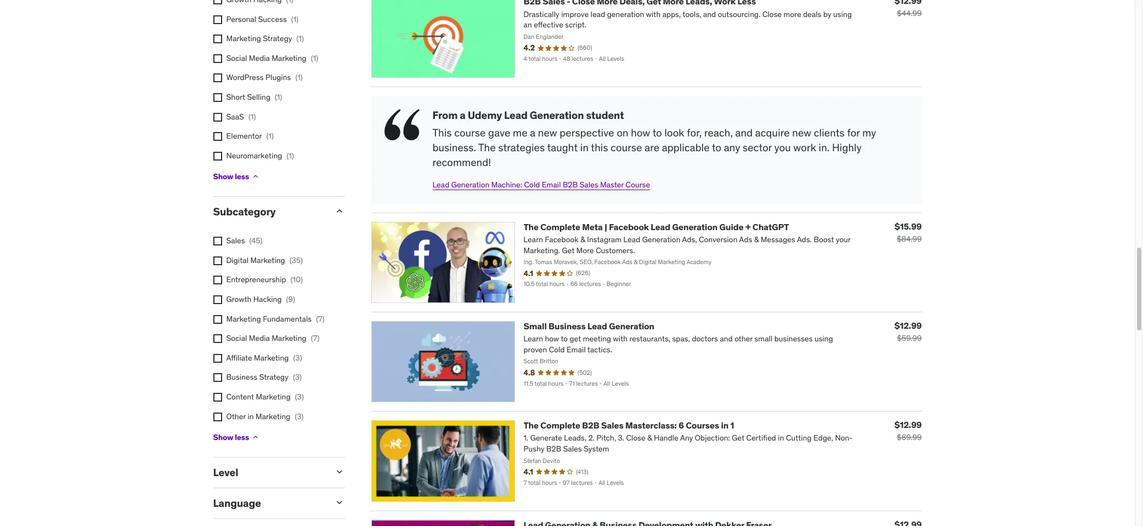 Task type: locate. For each thing, give the bounding box(es) containing it.
0 vertical spatial less
[[235, 172, 249, 182]]

0 horizontal spatial b2b
[[563, 180, 578, 190]]

show down other
[[213, 433, 233, 443]]

wordpress
[[226, 73, 264, 83]]

1 media from the top
[[249, 53, 270, 63]]

the for the complete meta | facebook lead generation guide + chatgpt
[[524, 222, 539, 233]]

marketing down the social media marketing (7)
[[254, 353, 289, 363]]

6 xsmall image from the top
[[213, 296, 222, 305]]

course
[[455, 126, 486, 140], [611, 141, 643, 154]]

lead generation machine: cold email b2b sales master course link
[[433, 180, 651, 190]]

1 vertical spatial show less button
[[213, 427, 260, 449]]

show less down other
[[213, 433, 249, 443]]

2 show less from the top
[[213, 433, 249, 443]]

1 horizontal spatial to
[[712, 141, 722, 154]]

small business lead generation
[[524, 321, 655, 332]]

sales
[[580, 180, 599, 190], [226, 236, 245, 246], [602, 421, 624, 432]]

0 vertical spatial the
[[479, 141, 496, 154]]

in right other
[[248, 412, 254, 422]]

language button
[[213, 497, 325, 510]]

less
[[235, 172, 249, 182], [235, 433, 249, 443]]

highly
[[833, 141, 862, 154]]

1 vertical spatial media
[[249, 334, 270, 344]]

0 vertical spatial media
[[249, 53, 270, 63]]

$15.99 $84.99
[[895, 221, 922, 244]]

1 vertical spatial the
[[524, 222, 539, 233]]

machine:
[[492, 180, 523, 190]]

0 vertical spatial social
[[226, 53, 247, 63]]

1 complete from the top
[[541, 222, 581, 233]]

$12.99 up the $69.99
[[895, 420, 922, 431]]

business up content
[[226, 373, 258, 383]]

5 xsmall image from the top
[[213, 152, 222, 161]]

0 vertical spatial b2b
[[563, 180, 578, 190]]

to down 'reach,'
[[712, 141, 722, 154]]

small image
[[334, 206, 345, 217], [334, 498, 345, 509]]

1 new from the left
[[538, 126, 558, 140]]

7 xsmall image from the top
[[213, 315, 222, 324]]

0 vertical spatial show less
[[213, 172, 249, 182]]

0 vertical spatial a
[[460, 108, 466, 122]]

0 horizontal spatial to
[[653, 126, 663, 140]]

growth hacking (9)
[[226, 295, 295, 305]]

social for social media marketing (1)
[[226, 53, 247, 63]]

strategy
[[263, 34, 292, 43], [259, 373, 289, 383]]

1 show less from the top
[[213, 172, 249, 182]]

complete
[[541, 222, 581, 233], [541, 421, 581, 432]]

1 horizontal spatial sales
[[580, 180, 599, 190]]

0 vertical spatial business
[[549, 321, 586, 332]]

2 vertical spatial the
[[524, 421, 539, 432]]

less for content
[[235, 433, 249, 443]]

business
[[549, 321, 586, 332], [226, 373, 258, 383]]

small
[[524, 321, 547, 332]]

social up affiliate
[[226, 334, 247, 344]]

social
[[226, 53, 247, 63], [226, 334, 247, 344]]

1 small image from the top
[[334, 206, 345, 217]]

less down neuromarketing
[[235, 172, 249, 182]]

xsmall image
[[213, 0, 222, 4], [213, 35, 222, 43], [213, 54, 222, 63], [213, 93, 222, 102], [251, 173, 260, 181], [213, 237, 222, 246], [213, 257, 222, 266], [213, 276, 222, 285], [213, 374, 222, 383], [213, 394, 222, 402], [213, 413, 222, 422], [251, 434, 260, 442]]

show less down neuromarketing
[[213, 172, 249, 182]]

1 show less button from the top
[[213, 166, 260, 188]]

generation
[[530, 108, 584, 122], [452, 180, 490, 190], [673, 222, 718, 233], [609, 321, 655, 332]]

1 social from the top
[[226, 53, 247, 63]]

(7) right fundamentals
[[316, 314, 325, 324]]

3 xsmall image from the top
[[213, 113, 222, 122]]

digital marketing (35)
[[226, 256, 303, 266]]

complete for meta
[[541, 222, 581, 233]]

xsmall image for wordpress
[[213, 74, 222, 83]]

less down other
[[235, 433, 249, 443]]

1 vertical spatial course
[[611, 141, 643, 154]]

2 show from the top
[[213, 433, 233, 443]]

other
[[226, 412, 246, 422]]

course down "on"
[[611, 141, 643, 154]]

media for social media marketing (7)
[[249, 334, 270, 344]]

entrepreneurship
[[226, 275, 286, 285]]

xsmall image for sales
[[213, 237, 222, 246]]

1 vertical spatial to
[[712, 141, 722, 154]]

a right from
[[460, 108, 466, 122]]

marketing strategy (1)
[[226, 34, 304, 43]]

0 horizontal spatial a
[[460, 108, 466, 122]]

new
[[538, 126, 558, 140], [793, 126, 812, 140]]

9 xsmall image from the top
[[213, 354, 222, 363]]

1 horizontal spatial b2b
[[583, 421, 600, 432]]

clients
[[815, 126, 845, 140]]

2 $12.99 from the top
[[895, 420, 922, 431]]

xsmall image for personal
[[213, 15, 222, 24]]

0 horizontal spatial course
[[455, 126, 486, 140]]

1 vertical spatial show less
[[213, 433, 249, 443]]

to up are
[[653, 126, 663, 140]]

show down neuromarketing
[[213, 172, 233, 182]]

saas (1)
[[226, 112, 256, 122]]

personal success (1)
[[226, 14, 299, 24]]

sales up digital
[[226, 236, 245, 246]]

1 horizontal spatial a
[[530, 126, 536, 140]]

marketing up plugins at the left of the page
[[272, 53, 307, 63]]

0 vertical spatial show
[[213, 172, 233, 182]]

new up taught
[[538, 126, 558, 140]]

2 complete from the top
[[541, 421, 581, 432]]

course up business.
[[455, 126, 486, 140]]

xsmall image for other
[[213, 413, 222, 422]]

(10)
[[291, 275, 303, 285]]

xsmall image for marketing
[[213, 35, 222, 43]]

entrepreneurship (10)
[[226, 275, 303, 285]]

1 horizontal spatial new
[[793, 126, 812, 140]]

0 vertical spatial complete
[[541, 222, 581, 233]]

in.
[[819, 141, 830, 154]]

marketing down "personal"
[[226, 34, 261, 43]]

0 vertical spatial (7)
[[316, 314, 325, 324]]

personal
[[226, 14, 256, 24]]

1 vertical spatial b2b
[[583, 421, 600, 432]]

0 vertical spatial strategy
[[263, 34, 292, 43]]

1 horizontal spatial in
[[581, 141, 589, 154]]

(3) down the social media marketing (7)
[[293, 353, 302, 363]]

$12.99 up $59.99
[[895, 321, 922, 332]]

cold
[[525, 180, 540, 190]]

media up wordpress plugins (1) on the left of page
[[249, 53, 270, 63]]

elementor
[[226, 131, 262, 141]]

1 $12.99 from the top
[[895, 321, 922, 332]]

2 new from the left
[[793, 126, 812, 140]]

show for content marketing (3)
[[213, 433, 233, 443]]

show less for neuromarketing
[[213, 172, 249, 182]]

xsmall image for saas
[[213, 113, 222, 122]]

the
[[479, 141, 496, 154], [524, 222, 539, 233], [524, 421, 539, 432]]

0 vertical spatial $12.99
[[895, 321, 922, 332]]

business right small
[[549, 321, 586, 332]]

for,
[[687, 126, 702, 140]]

(3) down content marketing (3)
[[295, 412, 304, 422]]

1 vertical spatial business
[[226, 373, 258, 383]]

1 horizontal spatial course
[[611, 141, 643, 154]]

xsmall image for digital
[[213, 257, 222, 266]]

1 vertical spatial social
[[226, 334, 247, 344]]

1 vertical spatial $12.99
[[895, 420, 922, 431]]

(35)
[[290, 256, 303, 266]]

hacking
[[254, 295, 282, 305]]

xsmall image for marketing
[[213, 315, 222, 324]]

fundamentals
[[263, 314, 312, 324]]

0 vertical spatial small image
[[334, 206, 345, 217]]

b2b
[[563, 180, 578, 190], [583, 421, 600, 432]]

4 xsmall image from the top
[[213, 132, 222, 141]]

show less
[[213, 172, 249, 182], [213, 433, 249, 443]]

small image
[[334, 467, 345, 478]]

strategies
[[499, 141, 545, 154]]

2 media from the top
[[249, 334, 270, 344]]

growth
[[226, 295, 252, 305]]

2 show less button from the top
[[213, 427, 260, 449]]

$69.99
[[897, 433, 922, 443]]

saas
[[226, 112, 244, 122]]

1 less from the top
[[235, 172, 249, 182]]

1 xsmall image from the top
[[213, 15, 222, 24]]

1 vertical spatial small image
[[334, 498, 345, 509]]

level button
[[213, 467, 325, 480]]

small image for subcategory
[[334, 206, 345, 217]]

strategy up content marketing (3)
[[259, 373, 289, 383]]

1 vertical spatial less
[[235, 433, 249, 443]]

1 vertical spatial a
[[530, 126, 536, 140]]

media
[[249, 53, 270, 63], [249, 334, 270, 344]]

(3) for business strategy (3)
[[293, 373, 302, 383]]

the inside from a udemy lead generation student this course gave me a new perspective on how to look for, reach, and acquire new clients for my business. the strategies taught in this course are applicable to any sector you work in. highly recommend!
[[479, 141, 496, 154]]

the for the complete b2b sales masterclass: 6 courses in 1
[[524, 421, 539, 432]]

0 vertical spatial sales
[[580, 180, 599, 190]]

sales left masterclass:
[[602, 421, 624, 432]]

on
[[617, 126, 629, 140]]

(3) up content marketing (3)
[[293, 373, 302, 383]]

elementor (1)
[[226, 131, 274, 141]]

2 xsmall image from the top
[[213, 74, 222, 83]]

from a udemy lead generation student this course gave me a new perspective on how to look for, reach, and acquire new clients for my business. the strategies taught in this course are applicable to any sector you work in. highly recommend!
[[433, 108, 877, 169]]

1 vertical spatial sales
[[226, 236, 245, 246]]

$15.99
[[895, 221, 922, 232]]

business strategy (3)
[[226, 373, 302, 383]]

2 horizontal spatial in
[[722, 421, 729, 432]]

show less button down neuromarketing
[[213, 166, 260, 188]]

this
[[591, 141, 609, 154]]

sales left the master
[[580, 180, 599, 190]]

8 xsmall image from the top
[[213, 335, 222, 344]]

(3) for content marketing (3)
[[295, 392, 304, 402]]

2 small image from the top
[[334, 498, 345, 509]]

1 vertical spatial show
[[213, 433, 233, 443]]

media up affiliate marketing (3)
[[249, 334, 270, 344]]

lead
[[504, 108, 528, 122], [433, 180, 450, 190], [651, 222, 671, 233], [588, 321, 608, 332]]

marketing up entrepreneurship (10)
[[251, 256, 285, 266]]

show less button down other
[[213, 427, 260, 449]]

1 show from the top
[[213, 172, 233, 182]]

(3) up other in marketing (3)
[[295, 392, 304, 402]]

xsmall image for neuromarketing
[[213, 152, 222, 161]]

sector
[[743, 141, 772, 154]]

a right the me
[[530, 126, 536, 140]]

0 vertical spatial show less button
[[213, 166, 260, 188]]

in inside from a udemy lead generation student this course gave me a new perspective on how to look for, reach, and acquire new clients for my business. the strategies taught in this course are applicable to any sector you work in. highly recommend!
[[581, 141, 589, 154]]

(7)
[[316, 314, 325, 324], [311, 334, 320, 344]]

xsmall image
[[213, 15, 222, 24], [213, 74, 222, 83], [213, 113, 222, 122], [213, 132, 222, 141], [213, 152, 222, 161], [213, 296, 222, 305], [213, 315, 222, 324], [213, 335, 222, 344], [213, 354, 222, 363]]

new up work
[[793, 126, 812, 140]]

1 vertical spatial complete
[[541, 421, 581, 432]]

6
[[679, 421, 684, 432]]

2 social from the top
[[226, 334, 247, 344]]

are
[[645, 141, 660, 154]]

0 horizontal spatial new
[[538, 126, 558, 140]]

applicable
[[662, 141, 710, 154]]

in down perspective
[[581, 141, 589, 154]]

2 vertical spatial sales
[[602, 421, 624, 432]]

(7) down fundamentals
[[311, 334, 320, 344]]

strategy down the 'success'
[[263, 34, 292, 43]]

1 vertical spatial strategy
[[259, 373, 289, 383]]

a
[[460, 108, 466, 122], [530, 126, 536, 140]]

social up wordpress
[[226, 53, 247, 63]]

success
[[258, 14, 287, 24]]

$12.99
[[895, 321, 922, 332], [895, 420, 922, 431]]

in
[[581, 141, 589, 154], [248, 412, 254, 422], [722, 421, 729, 432]]

2 less from the top
[[235, 433, 249, 443]]

in left 1
[[722, 421, 729, 432]]

$59.99
[[898, 334, 922, 344]]



Task type: vqa. For each thing, say whether or not it's contained in the screenshot.


Task type: describe. For each thing, give the bounding box(es) containing it.
level
[[213, 467, 238, 480]]

show less button for neuromarketing (1)
[[213, 166, 260, 188]]

chatgpt
[[753, 222, 790, 233]]

$12.99 for small business lead generation
[[895, 321, 922, 332]]

marketing down fundamentals
[[272, 334, 307, 344]]

xsmall image for entrepreneurship
[[213, 276, 222, 285]]

show less for content marketing
[[213, 433, 249, 443]]

how
[[631, 126, 651, 140]]

strategy for business strategy
[[259, 373, 289, 383]]

(9)
[[286, 295, 295, 305]]

$12.99 $59.99
[[895, 321, 922, 344]]

look
[[665, 126, 685, 140]]

xsmall image for social
[[213, 54, 222, 63]]

marketing fundamentals (7)
[[226, 314, 325, 324]]

reach,
[[705, 126, 733, 140]]

less for neuromarketing
[[235, 172, 249, 182]]

|
[[605, 222, 608, 233]]

generation inside from a udemy lead generation student this course gave me a new perspective on how to look for, reach, and acquire new clients for my business. the strategies taught in this course are applicable to any sector you work in. highly recommend!
[[530, 108, 584, 122]]

lead inside from a udemy lead generation student this course gave me a new perspective on how to look for, reach, and acquire new clients for my business. the strategies taught in this course are applicable to any sector you work in. highly recommend!
[[504, 108, 528, 122]]

affiliate
[[226, 353, 252, 363]]

udemy
[[468, 108, 502, 122]]

sales (45)
[[226, 236, 263, 246]]

the complete b2b sales masterclass: 6 courses in 1 link
[[524, 421, 735, 432]]

marketing down content marketing (3)
[[256, 412, 291, 422]]

wordpress plugins (1)
[[226, 73, 303, 83]]

social media marketing (1)
[[226, 53, 318, 63]]

lead generation machine: cold email b2b sales master course
[[433, 180, 651, 190]]

0 horizontal spatial business
[[226, 373, 258, 383]]

0 horizontal spatial in
[[248, 412, 254, 422]]

the complete meta | facebook lead generation guide + chatgpt link
[[524, 222, 790, 233]]

xsmall image for social
[[213, 335, 222, 344]]

you
[[775, 141, 792, 154]]

subcategory button
[[213, 206, 325, 219]]

content
[[226, 392, 254, 402]]

acquire
[[756, 126, 790, 140]]

meta
[[583, 222, 603, 233]]

$12.99 $69.99
[[895, 420, 922, 443]]

xsmall image for short
[[213, 93, 222, 102]]

email
[[542, 180, 561, 190]]

complete for b2b
[[541, 421, 581, 432]]

selling
[[247, 92, 271, 102]]

social media marketing (7)
[[226, 334, 320, 344]]

xsmall image for elementor
[[213, 132, 222, 141]]

2 horizontal spatial sales
[[602, 421, 624, 432]]

short
[[226, 92, 245, 102]]

$84.99
[[897, 234, 922, 244]]

1
[[731, 421, 735, 432]]

student
[[587, 108, 625, 122]]

+
[[746, 222, 751, 233]]

small image for language
[[334, 498, 345, 509]]

$44.99
[[898, 8, 922, 18]]

0 horizontal spatial sales
[[226, 236, 245, 246]]

plugins
[[266, 73, 291, 83]]

(3) for affiliate marketing (3)
[[293, 353, 302, 363]]

xsmall image for affiliate
[[213, 354, 222, 363]]

any
[[724, 141, 741, 154]]

for
[[848, 126, 861, 140]]

$12.99 for the complete b2b sales masterclass: 6 courses in 1
[[895, 420, 922, 431]]

short selling (1)
[[226, 92, 282, 102]]

guide
[[720, 222, 744, 233]]

courses
[[686, 421, 720, 432]]

other in marketing (3)
[[226, 412, 304, 422]]

(45)
[[250, 236, 263, 246]]

recommend!
[[433, 156, 491, 169]]

xsmall image for growth
[[213, 296, 222, 305]]

show less button for content marketing (3)
[[213, 427, 260, 449]]

affiliate marketing (3)
[[226, 353, 302, 363]]

gave
[[489, 126, 511, 140]]

1 vertical spatial (7)
[[311, 334, 320, 344]]

perspective
[[560, 126, 615, 140]]

small business lead generation link
[[524, 321, 655, 332]]

course
[[626, 180, 651, 190]]

digital
[[226, 256, 249, 266]]

social for social media marketing (7)
[[226, 334, 247, 344]]

marketing down growth
[[226, 314, 261, 324]]

business.
[[433, 141, 476, 154]]

strategy for marketing strategy
[[263, 34, 292, 43]]

work
[[794, 141, 817, 154]]

media for social media marketing (1)
[[249, 53, 270, 63]]

xsmall image for business
[[213, 374, 222, 383]]

xsmall image for content
[[213, 394, 222, 402]]

from
[[433, 108, 458, 122]]

and
[[736, 126, 753, 140]]

masterclass:
[[626, 421, 677, 432]]

facebook
[[609, 222, 649, 233]]

content marketing (3)
[[226, 392, 304, 402]]

the complete meta | facebook lead generation guide + chatgpt
[[524, 222, 790, 233]]

my
[[863, 126, 877, 140]]

0 vertical spatial course
[[455, 126, 486, 140]]

taught
[[548, 141, 578, 154]]

this
[[433, 126, 452, 140]]

1 horizontal spatial business
[[549, 321, 586, 332]]

neuromarketing
[[226, 151, 282, 161]]

neuromarketing (1)
[[226, 151, 294, 161]]

the complete b2b sales masterclass: 6 courses in 1
[[524, 421, 735, 432]]

subcategory
[[213, 206, 276, 219]]

me
[[513, 126, 528, 140]]

show for neuromarketing (1)
[[213, 172, 233, 182]]

marketing up other in marketing (3)
[[256, 392, 291, 402]]

0 vertical spatial to
[[653, 126, 663, 140]]



